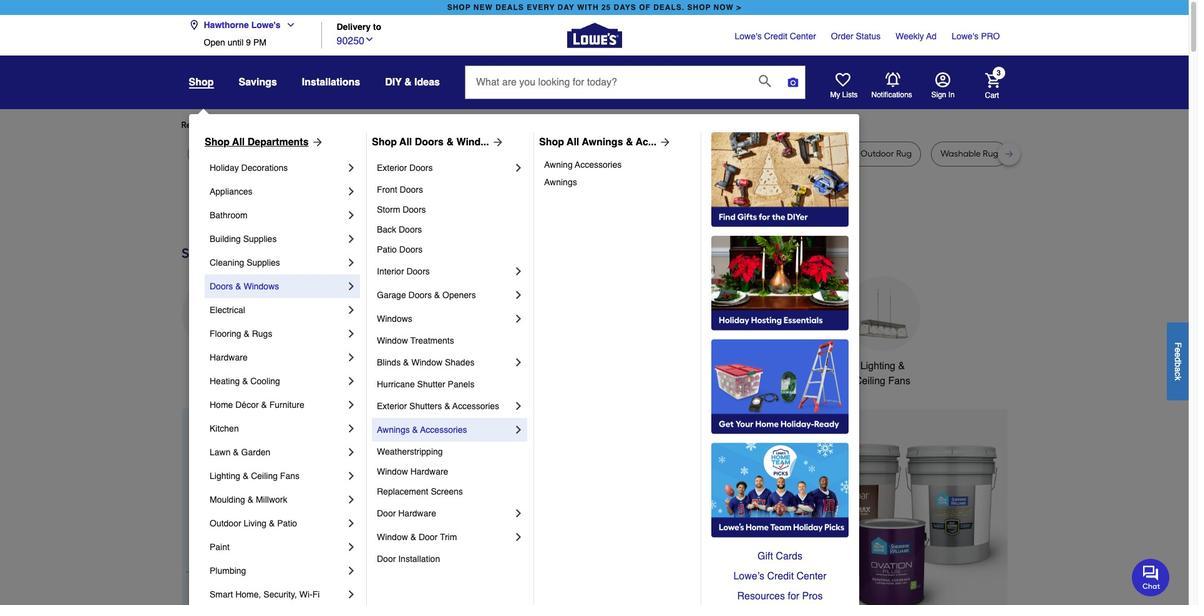 Task type: describe. For each thing, give the bounding box(es) containing it.
my
[[831, 91, 841, 99]]

shop all awnings & ac... link
[[539, 135, 672, 150]]

rug 5x8
[[197, 149, 228, 159]]

Search Query text field
[[466, 66, 749, 99]]

roth for area
[[536, 149, 554, 159]]

supplies for cleaning supplies
[[247, 258, 280, 268]]

0 vertical spatial awnings
[[582, 137, 623, 148]]

heating & cooling
[[210, 376, 280, 386]]

plumbing
[[210, 566, 246, 576]]

wi-
[[299, 590, 313, 600]]

lowe's credit center
[[734, 571, 827, 582]]

window up hurricane shutter panels
[[412, 358, 443, 368]]

lowe's credit center
[[735, 31, 816, 41]]

ad
[[927, 31, 937, 41]]

shop 25 days of deals by category image
[[181, 243, 1008, 264]]

hurricane
[[377, 380, 415, 390]]

openers
[[443, 290, 476, 300]]

lowe's home team holiday picks. image
[[712, 443, 849, 538]]

chevron right image for home décor & furniture
[[345, 399, 358, 411]]

for for searches
[[282, 120, 293, 130]]

8 rug from the left
[[897, 149, 912, 159]]

patio doors
[[377, 245, 423, 255]]

supplies for building supplies
[[243, 234, 277, 244]]

moulding & millwork
[[210, 495, 287, 505]]

chevron down image
[[365, 34, 375, 44]]

0 horizontal spatial lighting
[[210, 471, 240, 481]]

c
[[1174, 372, 1184, 376]]

lists
[[843, 91, 858, 99]]

home inside button
[[790, 361, 816, 372]]

shop for shop all departments
[[205, 137, 230, 148]]

appliances inside "link"
[[210, 187, 253, 197]]

ceiling inside lighting & ceiling fans link
[[251, 471, 278, 481]]

décor
[[236, 400, 259, 410]]

chevron right image for door hardware
[[513, 508, 525, 520]]

savings
[[239, 77, 277, 88]]

kitchen link
[[210, 417, 345, 441]]

lighting inside button
[[861, 361, 896, 372]]

washable for washable rug
[[941, 149, 981, 159]]

replacement screens link
[[377, 482, 525, 502]]

replacement screens
[[377, 487, 463, 497]]

notifications
[[872, 90, 913, 99]]

0 horizontal spatial lighting & ceiling fans
[[210, 471, 300, 481]]

lowe's pro link
[[952, 30, 1000, 42]]

for for suggestions
[[393, 120, 404, 130]]

roth for rug
[[661, 149, 679, 159]]

1 vertical spatial fans
[[280, 471, 300, 481]]

chevron right image for appliances
[[345, 185, 358, 198]]

location image
[[189, 20, 199, 30]]

arrow right image for shop all awnings & ac...
[[657, 136, 672, 149]]

to
[[373, 22, 381, 32]]

building supplies link
[[210, 227, 345, 251]]

flooring & rugs
[[210, 329, 272, 339]]

lowe's home improvement account image
[[935, 72, 950, 87]]

doors up exterior doors link at left
[[415, 137, 444, 148]]

sign in button
[[932, 72, 955, 100]]

in
[[949, 91, 955, 99]]

awnings for awnings & accessories
[[377, 425, 410, 435]]

decorations for christmas
[[382, 376, 435, 387]]

credit for lowe's
[[768, 571, 794, 582]]

b
[[1174, 362, 1184, 367]]

cleaning
[[210, 258, 244, 268]]

5x8
[[215, 149, 228, 159]]

order status link
[[831, 30, 881, 42]]

lawn
[[210, 448, 231, 458]]

shop all departments link
[[205, 135, 324, 150]]

and for allen and roth area rug
[[517, 149, 534, 159]]

heating
[[210, 376, 240, 386]]

christmas
[[386, 361, 431, 372]]

storm
[[377, 205, 400, 215]]

smart home button
[[751, 277, 826, 374]]

suggestions
[[342, 120, 391, 130]]

appliances button
[[181, 277, 256, 374]]

gift cards
[[758, 551, 803, 562]]

chevron right image for lawn & garden
[[345, 446, 358, 459]]

panels
[[448, 380, 475, 390]]

cards
[[776, 551, 803, 562]]

chevron right image for exterior shutters & accessories
[[513, 400, 525, 413]]

window for &
[[377, 533, 408, 543]]

heating & cooling link
[[210, 370, 345, 393]]

kitchen for kitchen faucets
[[468, 361, 501, 372]]

storm doors link
[[377, 200, 525, 220]]

paint
[[210, 543, 230, 552]]

1 area from the left
[[319, 149, 338, 159]]

doors down 'cleaning'
[[210, 282, 233, 292]]

chevron right image for lighting & ceiling fans
[[345, 470, 358, 483]]

pros
[[803, 591, 823, 602]]

9 rug from the left
[[983, 149, 999, 159]]

shutters
[[410, 401, 442, 411]]

christmas decorations button
[[371, 277, 446, 389]]

2 horizontal spatial for
[[788, 591, 800, 602]]

security,
[[264, 590, 297, 600]]

chevron right image for flooring & rugs
[[345, 328, 358, 340]]

>
[[737, 3, 742, 12]]

hurricane shutter panels
[[377, 380, 475, 390]]

days
[[614, 3, 637, 12]]

sign in
[[932, 91, 955, 99]]

lowe's wishes you and your family a happy hanukkah. image
[[181, 199, 1008, 230]]

exterior for exterior doors
[[377, 163, 407, 173]]

shop for shop all awnings & ac...
[[539, 137, 564, 148]]

holiday hosting essentials. image
[[712, 236, 849, 331]]

lowe's home improvement logo image
[[567, 8, 622, 63]]

arrow right image for shop all doors & wind...
[[489, 136, 504, 149]]

outdoor living & patio
[[210, 519, 297, 529]]

center for lowe's credit center
[[790, 31, 816, 41]]

lowe's inside button
[[251, 20, 281, 30]]

doors for exterior
[[410, 163, 433, 173]]

resources for pros
[[738, 591, 823, 602]]

1 shop from the left
[[447, 3, 471, 12]]

90250 button
[[337, 32, 375, 48]]

resources
[[738, 591, 785, 602]]

0 horizontal spatial home
[[210, 400, 233, 410]]

installations button
[[302, 71, 360, 94]]

chevron right image for bathroom
[[345, 209, 358, 222]]

outdoor
[[861, 149, 894, 159]]

7 rug from the left
[[789, 149, 804, 159]]

home,
[[235, 590, 261, 600]]

living
[[244, 519, 267, 529]]

doors for interior
[[407, 267, 430, 277]]

awnings & accessories
[[377, 425, 467, 435]]

hawthorne
[[204, 20, 249, 30]]

indoor outdoor rug
[[833, 149, 912, 159]]

accessories inside awning accessories 'link'
[[575, 160, 622, 170]]

hardware for window hardware
[[411, 467, 448, 477]]

rug rug
[[257, 149, 290, 159]]

chevron right image for windows
[[513, 313, 525, 325]]

2 shop from the left
[[688, 3, 711, 12]]

christmas decorations
[[382, 361, 435, 387]]

allen for allen and roth area rug
[[496, 149, 515, 159]]

shop all doors & wind... link
[[372, 135, 504, 150]]

you for recommended searches for you
[[295, 120, 310, 130]]

hawthorne lowe's button
[[189, 12, 301, 37]]

with
[[577, 3, 599, 12]]

chevron right image for kitchen
[[345, 423, 358, 435]]

chevron right image for paint
[[345, 541, 358, 554]]

back
[[377, 225, 396, 235]]

fans inside button
[[889, 376, 911, 387]]

doors for storm
[[403, 205, 426, 215]]

lowe's for lowe's credit center
[[735, 31, 762, 41]]

cooling
[[251, 376, 280, 386]]

1 vertical spatial door
[[419, 533, 438, 543]]

bathroom inside button
[[672, 361, 715, 372]]

garden
[[241, 448, 271, 458]]

cleaning supplies link
[[210, 251, 345, 275]]

weekly ad link
[[896, 30, 937, 42]]

exterior shutters & accessories link
[[377, 395, 513, 418]]

every
[[527, 3, 555, 12]]

center for lowe's credit center
[[797, 571, 827, 582]]

window hardware link
[[377, 462, 525, 482]]

1 vertical spatial patio
[[277, 519, 297, 529]]

chevron right image for smart home, security, wi-fi
[[345, 589, 358, 601]]

ceiling inside lighting & ceiling fans
[[855, 376, 886, 387]]



Task type: locate. For each thing, give the bounding box(es) containing it.
chevron right image for holiday decorations
[[345, 162, 358, 174]]

chevron down image
[[281, 20, 296, 30]]

center left order
[[790, 31, 816, 41]]

0 vertical spatial windows
[[244, 282, 279, 292]]

smart home, security, wi-fi link
[[210, 583, 345, 606]]

door for door installation
[[377, 554, 396, 564]]

1 horizontal spatial fans
[[889, 376, 911, 387]]

awnings up weatherstripping at the left of the page
[[377, 425, 410, 435]]

shop all departments
[[205, 137, 309, 148]]

3 rug from the left
[[275, 149, 290, 159]]

0 horizontal spatial washable
[[726, 149, 766, 159]]

1 vertical spatial smart
[[210, 590, 233, 600]]

0 horizontal spatial kitchen
[[210, 424, 239, 434]]

e up d
[[1174, 348, 1184, 352]]

window up door installation
[[377, 533, 408, 543]]

faucets
[[504, 361, 539, 372]]

decorations down christmas
[[382, 376, 435, 387]]

blinds & window shades
[[377, 358, 475, 368]]

arrow right image inside the shop all awnings & ac... link
[[657, 136, 672, 149]]

doors right garage
[[409, 290, 432, 300]]

0 horizontal spatial shop
[[447, 3, 471, 12]]

awning accessories link
[[544, 156, 692, 174]]

ceiling
[[855, 376, 886, 387], [251, 471, 278, 481]]

1 allen from the left
[[496, 149, 515, 159]]

0 horizontal spatial decorations
[[241, 163, 288, 173]]

2 horizontal spatial awnings
[[582, 137, 623, 148]]

d
[[1174, 357, 1184, 362]]

furniture
[[384, 149, 419, 159]]

bathroom button
[[656, 277, 731, 374]]

allen for allen and roth rug
[[621, 149, 641, 159]]

accessories inside exterior shutters & accessories link
[[453, 401, 499, 411]]

roth up awning at the left top of the page
[[536, 149, 554, 159]]

accessories up weatherstripping link
[[420, 425, 467, 435]]

1 horizontal spatial lighting & ceiling fans
[[855, 361, 911, 387]]

1 horizontal spatial washable
[[941, 149, 981, 159]]

0 horizontal spatial area
[[319, 149, 338, 159]]

1 horizontal spatial shop
[[372, 137, 397, 148]]

1 horizontal spatial allen
[[621, 149, 641, 159]]

paint link
[[210, 536, 345, 559]]

0 vertical spatial exterior
[[377, 163, 407, 173]]

garage doors & openers link
[[377, 283, 513, 307]]

2 horizontal spatial lowe's
[[952, 31, 979, 41]]

hardware down replacement screens
[[398, 509, 436, 519]]

shop left now
[[688, 3, 711, 12]]

doors for garage
[[409, 290, 432, 300]]

building
[[210, 234, 241, 244]]

accessories down panels
[[453, 401, 499, 411]]

window for treatments
[[377, 336, 408, 346]]

doors & windows link
[[210, 275, 345, 298]]

chevron right image for building supplies
[[345, 233, 358, 245]]

0 vertical spatial decorations
[[241, 163, 288, 173]]

millwork
[[256, 495, 287, 505]]

washable area rug
[[726, 149, 804, 159]]

arrow right image
[[309, 136, 324, 149], [489, 136, 504, 149], [657, 136, 672, 149], [985, 518, 997, 531]]

0 vertical spatial home
[[790, 361, 816, 372]]

doors down front doors
[[403, 205, 426, 215]]

arrow right image for shop all departments
[[309, 136, 324, 149]]

0 vertical spatial smart
[[760, 361, 787, 372]]

free same-day delivery when you order 1 gallon or more of paint by 2 p m. image
[[403, 409, 1008, 606]]

chevron right image
[[345, 185, 358, 198], [345, 257, 358, 269], [513, 289, 525, 302], [345, 304, 358, 317], [513, 313, 525, 325], [513, 356, 525, 369], [345, 399, 358, 411], [345, 423, 358, 435], [513, 424, 525, 436], [345, 541, 358, 554]]

shop left 'new'
[[447, 3, 471, 12]]

chevron right image for plumbing
[[345, 565, 358, 577]]

day
[[558, 3, 575, 12]]

shop down more suggestions for you link
[[372, 137, 397, 148]]

shop up allen and roth area rug
[[539, 137, 564, 148]]

2 shop from the left
[[372, 137, 397, 148]]

doors up storm doors
[[400, 185, 423, 195]]

9
[[246, 37, 251, 47]]

2 exterior from the top
[[377, 401, 407, 411]]

windows down garage
[[377, 314, 413, 324]]

1 horizontal spatial area
[[556, 149, 575, 159]]

25 days of deals. don't miss deals every day. same-day delivery on in-stock orders placed by 2 p m. image
[[181, 409, 383, 606]]

patio down back
[[377, 245, 397, 255]]

chevron right image for awnings & accessories
[[513, 424, 525, 436]]

shades
[[445, 358, 475, 368]]

supplies up "cleaning supplies"
[[243, 234, 277, 244]]

0 horizontal spatial fans
[[280, 471, 300, 481]]

shop inside 'link'
[[205, 137, 230, 148]]

kitchen for kitchen
[[210, 424, 239, 434]]

installations
[[302, 77, 360, 88]]

0 horizontal spatial all
[[232, 137, 245, 148]]

recommended
[[181, 120, 241, 130]]

more suggestions for you link
[[320, 119, 431, 132]]

allen and roth area rug
[[496, 149, 592, 159]]

1 and from the left
[[517, 149, 534, 159]]

doors down storm doors
[[399, 225, 422, 235]]

lowe's
[[734, 571, 765, 582]]

chevron right image for doors & windows
[[345, 280, 358, 293]]

1 exterior from the top
[[377, 163, 407, 173]]

decorations inside button
[[382, 376, 435, 387]]

all inside 'link'
[[232, 137, 245, 148]]

5 rug from the left
[[577, 149, 592, 159]]

1 horizontal spatial windows
[[377, 314, 413, 324]]

1 horizontal spatial and
[[643, 149, 659, 159]]

0 vertical spatial hardware
[[210, 353, 248, 363]]

chevron right image for window & door trim
[[513, 531, 525, 544]]

1 washable from the left
[[726, 149, 766, 159]]

1 all from the left
[[232, 137, 245, 148]]

decorations down rug rug
[[241, 163, 288, 173]]

scroll to item #5 image
[[762, 604, 794, 606]]

hardware down "flooring"
[[210, 353, 248, 363]]

home décor & furniture link
[[210, 393, 345, 417]]

decorations inside "link"
[[241, 163, 288, 173]]

2 vertical spatial awnings
[[377, 425, 410, 435]]

0 horizontal spatial ceiling
[[251, 471, 278, 481]]

center up pros
[[797, 571, 827, 582]]

1 vertical spatial ceiling
[[251, 471, 278, 481]]

windows
[[244, 282, 279, 292], [377, 314, 413, 324]]

awnings
[[582, 137, 623, 148], [544, 177, 577, 187], [377, 425, 410, 435]]

1 horizontal spatial shop
[[688, 3, 711, 12]]

2 all from the left
[[400, 137, 412, 148]]

shop up 5x8
[[205, 137, 230, 148]]

weatherstripping
[[377, 447, 443, 457]]

1 horizontal spatial lowe's
[[735, 31, 762, 41]]

1 vertical spatial windows
[[377, 314, 413, 324]]

outdoor
[[210, 519, 241, 529]]

and for allen and roth rug
[[643, 149, 659, 159]]

a
[[1174, 367, 1184, 372]]

1 vertical spatial decorations
[[382, 376, 435, 387]]

0 horizontal spatial bathroom
[[210, 210, 248, 220]]

exterior down hurricane
[[377, 401, 407, 411]]

3 shop from the left
[[539, 137, 564, 148]]

door for door hardware
[[377, 509, 396, 519]]

you left more
[[295, 120, 310, 130]]

& inside 'link'
[[434, 290, 440, 300]]

hardware inside window hardware link
[[411, 467, 448, 477]]

2 horizontal spatial area
[[768, 149, 787, 159]]

awning accessories
[[544, 160, 622, 170]]

home décor & furniture
[[210, 400, 304, 410]]

supplies up doors & windows link at the left
[[247, 258, 280, 268]]

0 vertical spatial supplies
[[243, 234, 277, 244]]

window up replacement
[[377, 467, 408, 477]]

holiday decorations link
[[210, 156, 345, 180]]

0 horizontal spatial smart
[[210, 590, 233, 600]]

accessories inside awnings & accessories link
[[420, 425, 467, 435]]

doors
[[415, 137, 444, 148], [410, 163, 433, 173], [400, 185, 423, 195], [403, 205, 426, 215], [399, 225, 422, 235], [399, 245, 423, 255], [407, 267, 430, 277], [210, 282, 233, 292], [409, 290, 432, 300]]

2 horizontal spatial shop
[[539, 137, 564, 148]]

lowe's home improvement cart image
[[985, 73, 1000, 88]]

awnings down awning at the left top of the page
[[544, 177, 577, 187]]

doors for back
[[399, 225, 422, 235]]

f
[[1174, 342, 1184, 348]]

center inside lowe's credit center link
[[797, 571, 827, 582]]

lighting & ceiling fans link
[[210, 464, 345, 488]]

0 vertical spatial ceiling
[[855, 376, 886, 387]]

chevron right image for exterior doors
[[513, 162, 525, 174]]

0 horizontal spatial allen
[[496, 149, 515, 159]]

1 vertical spatial appliances
[[194, 361, 243, 372]]

chevron right image for heating & cooling
[[345, 375, 358, 388]]

kitchen up panels
[[468, 361, 501, 372]]

1 vertical spatial accessories
[[453, 401, 499, 411]]

1 horizontal spatial all
[[400, 137, 412, 148]]

exterior doors link
[[377, 156, 513, 180]]

1 horizontal spatial decorations
[[382, 376, 435, 387]]

door down arrow left icon
[[419, 533, 438, 543]]

kitchen up lawn
[[210, 424, 239, 434]]

home
[[790, 361, 816, 372], [210, 400, 233, 410]]

credit up search icon
[[764, 31, 788, 41]]

shop new deals every day with 25 days of deals. shop now > link
[[445, 0, 744, 15]]

hardware link
[[210, 346, 345, 370]]

1 horizontal spatial home
[[790, 361, 816, 372]]

1 horizontal spatial you
[[406, 120, 421, 130]]

door installation
[[377, 554, 440, 564]]

None search field
[[465, 66, 806, 111]]

status
[[856, 31, 881, 41]]

0 vertical spatial accessories
[[575, 160, 622, 170]]

center
[[790, 31, 816, 41], [797, 571, 827, 582]]

1 vertical spatial lighting & ceiling fans
[[210, 471, 300, 481]]

2 vertical spatial hardware
[[398, 509, 436, 519]]

0 horizontal spatial for
[[282, 120, 293, 130]]

get your home holiday-ready. image
[[712, 340, 849, 435]]

1 vertical spatial kitchen
[[210, 424, 239, 434]]

accessories down "shop all awnings & ac..."
[[575, 160, 622, 170]]

1 roth from the left
[[536, 149, 554, 159]]

0 horizontal spatial patio
[[277, 519, 297, 529]]

chevron right image for cleaning supplies
[[345, 257, 358, 269]]

patio down 'moulding & millwork' link
[[277, 519, 297, 529]]

25
[[602, 3, 611, 12]]

weekly
[[896, 31, 924, 41]]

1 rug from the left
[[197, 149, 213, 159]]

shutter
[[417, 380, 446, 390]]

2 allen from the left
[[621, 149, 641, 159]]

0 vertical spatial center
[[790, 31, 816, 41]]

recommended searches for you heading
[[181, 119, 1008, 132]]

1 vertical spatial home
[[210, 400, 233, 410]]

door down replacement
[[377, 509, 396, 519]]

shop all doors & wind...
[[372, 137, 489, 148]]

1 horizontal spatial bathroom
[[672, 361, 715, 372]]

allen
[[496, 149, 515, 159], [621, 149, 641, 159]]

kitchen inside kitchen faucets button
[[468, 361, 501, 372]]

window for hardware
[[377, 467, 408, 477]]

0 vertical spatial bathroom
[[210, 210, 248, 220]]

kitchen inside kitchen link
[[210, 424, 239, 434]]

chevron right image for garage doors & openers
[[513, 289, 525, 302]]

2 you from the left
[[406, 120, 421, 130]]

0 horizontal spatial lowe's
[[251, 20, 281, 30]]

all up furniture at the left of the page
[[400, 137, 412, 148]]

2 area from the left
[[556, 149, 575, 159]]

1 vertical spatial exterior
[[377, 401, 407, 411]]

1 vertical spatial awnings
[[544, 177, 577, 187]]

delivery
[[337, 22, 371, 32]]

lowe's home improvement notification center image
[[886, 72, 901, 87]]

hardware for door hardware
[[398, 509, 436, 519]]

3
[[997, 69, 1001, 78]]

lowe's for lowe's pro
[[952, 31, 979, 41]]

door left installation
[[377, 554, 396, 564]]

exterior for exterior shutters & accessories
[[377, 401, 407, 411]]

and
[[517, 149, 534, 159], [643, 149, 659, 159]]

hardware up replacement screens
[[411, 467, 448, 477]]

0 horizontal spatial shop
[[205, 137, 230, 148]]

1 e from the top
[[1174, 348, 1184, 352]]

for up furniture at the left of the page
[[393, 120, 404, 130]]

2 rug from the left
[[257, 149, 273, 159]]

exterior
[[377, 163, 407, 173], [377, 401, 407, 411]]

exterior doors
[[377, 163, 433, 173]]

chevron right image for blinds & window shades
[[513, 356, 525, 369]]

chevron right image
[[345, 162, 358, 174], [513, 162, 525, 174], [345, 209, 358, 222], [345, 233, 358, 245], [513, 265, 525, 278], [345, 280, 358, 293], [345, 328, 358, 340], [345, 351, 358, 364], [345, 375, 358, 388], [513, 400, 525, 413], [345, 446, 358, 459], [345, 470, 358, 483], [345, 494, 358, 506], [513, 508, 525, 520], [345, 518, 358, 530], [513, 531, 525, 544], [345, 565, 358, 577], [345, 589, 358, 601]]

appliances inside button
[[194, 361, 243, 372]]

building supplies
[[210, 234, 277, 244]]

1 vertical spatial bathroom
[[672, 361, 715, 372]]

e up b
[[1174, 352, 1184, 357]]

1 vertical spatial center
[[797, 571, 827, 582]]

decorations for holiday
[[241, 163, 288, 173]]

allen down ac...
[[621, 149, 641, 159]]

awnings for awnings
[[544, 177, 577, 187]]

2 roth from the left
[[661, 149, 679, 159]]

1 vertical spatial credit
[[768, 571, 794, 582]]

credit for lowe's
[[764, 31, 788, 41]]

all for departments
[[232, 137, 245, 148]]

doors up garage doors & openers
[[407, 267, 430, 277]]

0 horizontal spatial awnings
[[377, 425, 410, 435]]

awnings & accessories link
[[377, 418, 513, 442]]

4 rug from the left
[[340, 149, 356, 159]]

0 vertical spatial appliances
[[210, 187, 253, 197]]

0 vertical spatial credit
[[764, 31, 788, 41]]

chevron right image for electrical
[[345, 304, 358, 317]]

chevron right image for moulding & millwork
[[345, 494, 358, 506]]

0 horizontal spatial you
[[295, 120, 310, 130]]

window up blinds
[[377, 336, 408, 346]]

3 all from the left
[[567, 137, 580, 148]]

all up awning accessories at the top of the page
[[567, 137, 580, 148]]

1 vertical spatial hardware
[[411, 467, 448, 477]]

outdoor living & patio link
[[210, 512, 345, 536]]

for up scroll to item #5 image
[[788, 591, 800, 602]]

2 horizontal spatial all
[[567, 137, 580, 148]]

all for awnings
[[567, 137, 580, 148]]

my lists
[[831, 91, 858, 99]]

window hardware
[[377, 467, 448, 477]]

3 area from the left
[[768, 149, 787, 159]]

find gifts for the diyer. image
[[712, 132, 849, 227]]

doors inside 'link'
[[409, 290, 432, 300]]

1 horizontal spatial ceiling
[[855, 376, 886, 387]]

1 vertical spatial lighting
[[210, 471, 240, 481]]

lowe's down >
[[735, 31, 762, 41]]

doors down the back doors
[[399, 245, 423, 255]]

until
[[228, 37, 244, 47]]

allen right the desk
[[496, 149, 515, 159]]

e
[[1174, 348, 1184, 352], [1174, 352, 1184, 357]]

smart
[[760, 361, 787, 372], [210, 590, 233, 600]]

smart for smart home
[[760, 361, 787, 372]]

2 washable from the left
[[941, 149, 981, 159]]

lowe's up pm
[[251, 20, 281, 30]]

arrow left image
[[414, 518, 426, 531]]

1 horizontal spatial for
[[393, 120, 404, 130]]

0 horizontal spatial roth
[[536, 149, 554, 159]]

chevron right image for outdoor living & patio
[[345, 518, 358, 530]]

trim
[[440, 533, 457, 543]]

window & door trim link
[[377, 526, 513, 549]]

2 vertical spatial accessories
[[420, 425, 467, 435]]

bathroom link
[[210, 204, 345, 227]]

0 vertical spatial kitchen
[[468, 361, 501, 372]]

shop for shop all doors & wind...
[[372, 137, 397, 148]]

2 e from the top
[[1174, 352, 1184, 357]]

appliances link
[[210, 180, 345, 204]]

0 vertical spatial lighting & ceiling fans
[[855, 361, 911, 387]]

shop
[[205, 137, 230, 148], [372, 137, 397, 148], [539, 137, 564, 148]]

search image
[[759, 75, 772, 87]]

rugs
[[252, 329, 272, 339]]

for up departments at the top left
[[282, 120, 293, 130]]

searches
[[243, 120, 280, 130]]

open
[[204, 37, 225, 47]]

1 horizontal spatial smart
[[760, 361, 787, 372]]

all down recommended searches for you
[[232, 137, 245, 148]]

hardware inside door hardware link
[[398, 509, 436, 519]]

washable for washable area rug
[[726, 149, 766, 159]]

roth up "awnings" link
[[661, 149, 679, 159]]

awnings down recommended searches for you "heading"
[[582, 137, 623, 148]]

6 rug from the left
[[681, 149, 697, 159]]

0 vertical spatial lighting
[[861, 361, 896, 372]]

1 shop from the left
[[205, 137, 230, 148]]

90250
[[337, 35, 365, 47]]

door inside 'link'
[[377, 554, 396, 564]]

you up shop all doors & wind...
[[406, 120, 421, 130]]

1 horizontal spatial kitchen
[[468, 361, 501, 372]]

1 you from the left
[[295, 120, 310, 130]]

lowe's credit center link
[[712, 567, 849, 587]]

windows down cleaning supplies link
[[244, 282, 279, 292]]

appliances down the holiday
[[210, 187, 253, 197]]

1 horizontal spatial lighting
[[861, 361, 896, 372]]

center inside lowe's credit center link
[[790, 31, 816, 41]]

doors down furniture at the left of the page
[[410, 163, 433, 173]]

0 horizontal spatial and
[[517, 149, 534, 159]]

2 and from the left
[[643, 149, 659, 159]]

you for more suggestions for you
[[406, 120, 421, 130]]

appliances up 'heating'
[[194, 361, 243, 372]]

doors for front
[[400, 185, 423, 195]]

exterior down furniture at the left of the page
[[377, 163, 407, 173]]

interior doors
[[377, 267, 430, 277]]

electrical link
[[210, 298, 345, 322]]

all for doors
[[400, 137, 412, 148]]

doors for patio
[[399, 245, 423, 255]]

0 vertical spatial fans
[[889, 376, 911, 387]]

window treatments
[[377, 336, 454, 346]]

1 vertical spatial supplies
[[247, 258, 280, 268]]

lowe's left pro
[[952, 31, 979, 41]]

supplies inside cleaning supplies link
[[247, 258, 280, 268]]

more suggestions for you
[[320, 120, 421, 130]]

chat invite button image
[[1132, 558, 1171, 597]]

smart inside button
[[760, 361, 787, 372]]

1 horizontal spatial roth
[[661, 149, 679, 159]]

hardware
[[210, 353, 248, 363], [411, 467, 448, 477], [398, 509, 436, 519]]

supplies inside building supplies 'link'
[[243, 234, 277, 244]]

0 vertical spatial patio
[[377, 245, 397, 255]]

cleaning supplies
[[210, 258, 280, 268]]

lighting & ceiling fans inside button
[[855, 361, 911, 387]]

credit up resources for pros link
[[768, 571, 794, 582]]

lowe's home improvement lists image
[[836, 72, 851, 87]]

chevron right image for interior doors
[[513, 265, 525, 278]]

hardware inside hardware link
[[210, 353, 248, 363]]

arrow right image inside shop all departments 'link'
[[309, 136, 324, 149]]

savings button
[[239, 71, 277, 94]]

door hardware link
[[377, 502, 513, 526]]

0 vertical spatial door
[[377, 509, 396, 519]]

smart for smart home, security, wi-fi
[[210, 590, 233, 600]]

resources for pros link
[[712, 587, 849, 606]]

patio
[[377, 245, 397, 255], [277, 519, 297, 529]]

1 horizontal spatial awnings
[[544, 177, 577, 187]]

chevron right image for hardware
[[345, 351, 358, 364]]

0 horizontal spatial windows
[[244, 282, 279, 292]]

holiday decorations
[[210, 163, 288, 173]]

arrow right image inside shop all doors & wind... link
[[489, 136, 504, 149]]

camera image
[[787, 76, 800, 89]]

1 horizontal spatial patio
[[377, 245, 397, 255]]

2 vertical spatial door
[[377, 554, 396, 564]]



Task type: vqa. For each thing, say whether or not it's contained in the screenshot.
ALL corresponding to Departments
yes



